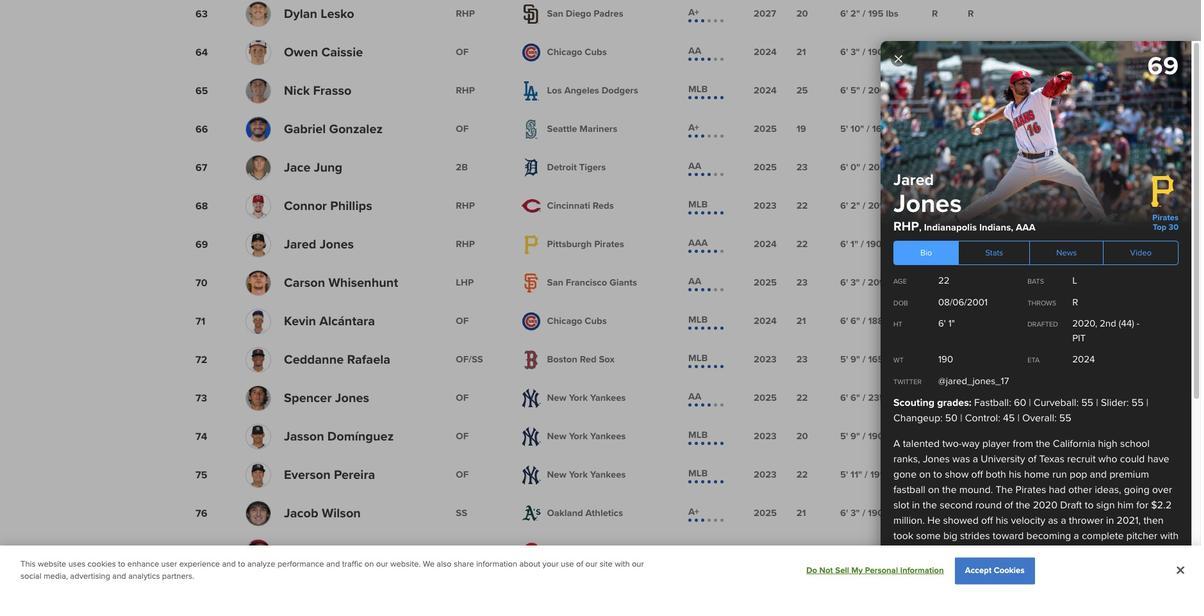 Task type: describe. For each thing, give the bounding box(es) containing it.
detroit tigers
[[547, 162, 606, 173]]

sox
[[599, 354, 615, 366]]

l down news button
[[1073, 275, 1078, 287]]

jace
[[284, 160, 311, 175]]

0 vertical spatial phillips
[[330, 198, 372, 214]]

rhp for connor phillips
[[456, 200, 475, 212]]

jared for jared jones rhp , indianapolis indians , aaa
[[894, 171, 934, 190]]

ceddanne rafaela
[[284, 352, 391, 368]]

new for spencer jones
[[547, 393, 567, 404]]

second
[[940, 499, 973, 512]]

5' for ceddanne rafaela
[[841, 354, 848, 366]]

6' 1" / 175 lbs
[[841, 547, 896, 558]]

becoming
[[1027, 530, 1072, 543]]

71
[[196, 315, 205, 328]]

chicago cubs for caissie
[[547, 46, 607, 58]]

do not sell my personal information
[[807, 566, 944, 576]]

los angeles dodgers logo image
[[522, 81, 541, 100]]

rhp inside "jared jones rhp , indianapolis indians , aaa"
[[894, 219, 919, 235]]

a right as
[[1061, 515, 1067, 528]]

1 vertical spatial pirates
[[594, 239, 624, 250]]

0 vertical spatial his
[[1009, 469, 1022, 482]]

a down thrower
[[1074, 530, 1080, 543]]

6' for spencer jones
[[841, 393, 848, 404]]

university
[[981, 453, 1026, 466]]

aa for carson whisenhunt
[[689, 276, 702, 287]]

6' 6" / 188 lbs
[[841, 316, 899, 327]]

wt
[[894, 357, 904, 365]]

lbs for everson pereira
[[887, 470, 899, 481]]

6' for jace jung
[[841, 162, 848, 173]]

jones for jared jones
[[320, 237, 354, 252]]

2023 for pereira
[[754, 470, 777, 481]]

do
[[807, 566, 818, 576]]

190 up the @jared_jones_17 link
[[939, 354, 954, 365]]

lbs for owen caissie
[[886, 46, 899, 58]]

6' 2" / 209 lbs
[[841, 200, 901, 212]]

sell
[[836, 566, 850, 576]]

/ for owen caissie
[[863, 46, 866, 58]]

0 vertical spatial carson
[[284, 275, 325, 291]]

experience
[[179, 560, 220, 570]]

new york yankees for jones
[[547, 393, 626, 404]]

mlb for ceddanne rafaela
[[689, 353, 708, 364]]

23 for rafaela
[[797, 354, 808, 366]]

2023 for rafaela
[[754, 354, 777, 366]]

3" for jacob wilson
[[851, 508, 860, 520]]

traffic
[[342, 560, 363, 570]]

owen caissie
[[284, 45, 363, 60]]

new york yankees logo image for jasson domínguez
[[522, 427, 541, 447]]

both
[[986, 469, 1007, 482]]

| left slider:
[[1097, 397, 1099, 410]]

phillips inside last prospect 68 connor phillips
[[946, 579, 977, 590]]

1 horizontal spatial 55
[[1082, 397, 1094, 410]]

jared jones
[[284, 237, 354, 252]]

red
[[580, 354, 597, 366]]

this
[[21, 560, 36, 570]]

with inside this website uses cookies to enhance user experience and to analyze performance and traffic on our website. we also share information about your use of our site with our social media, advertising and analytics partners.
[[615, 560, 630, 570]]

going
[[1124, 484, 1150, 497]]

209 for connor phillips
[[868, 200, 886, 212]]

dodgers
[[602, 85, 638, 96]]

77
[[196, 546, 207, 559]]

jones for jared jones rhp , indianapolis indians , aaa
[[894, 189, 962, 220]]

accept cookies button
[[955, 558, 1035, 585]]

74
[[196, 431, 207, 443]]

lbs for ceddanne rafaela
[[886, 354, 899, 366]]

oakland athletics
[[547, 508, 623, 520]]

21 for wilson
[[797, 508, 806, 520]]

more
[[966, 587, 989, 599]]

20 for domínguez
[[797, 431, 808, 443]]

lbs for gabriel gonzalez
[[890, 123, 903, 135]]

a down took
[[894, 546, 899, 558]]

way
[[962, 438, 980, 451]]

lbs for jasson domínguez
[[886, 431, 899, 443]]

the up he
[[923, 499, 937, 512]]

2 , from the left
[[1011, 222, 1014, 233]]

1 horizontal spatial of
[[1005, 499, 1014, 512]]

/ for jacob wilson
[[863, 508, 866, 520]]

next prospect carson whisenhunt
[[1098, 568, 1184, 590]]

5' for jasson domínguez
[[841, 431, 848, 443]]

a+ for dylan lesko
[[689, 6, 700, 18]]

analyze
[[247, 560, 275, 570]]

mlb for everson pereira
[[689, 468, 708, 480]]

| right slider:
[[1147, 397, 1149, 410]]

1 our from the left
[[376, 560, 388, 570]]

everson
[[284, 468, 331, 483]]

6' for dylan lesko
[[841, 8, 848, 19]]

chicago for kevin alcántara
[[547, 316, 583, 327]]

to down 'some'
[[929, 546, 938, 558]]

jared for jared jones
[[284, 237, 316, 252]]

lbs for jace jung
[[888, 162, 901, 173]]

11"
[[851, 470, 863, 481]]

san diego padres logo image
[[522, 4, 541, 23]]

(44)
[[1119, 318, 1135, 330]]

to right cookies
[[118, 560, 125, 570]]

of for justin crawford
[[456, 547, 469, 558]]

philadelphia phillies
[[547, 547, 634, 558]]

los
[[547, 85, 562, 96]]

jones is still very much a power pitcher, he's just learned how to use that stuff more effectively. he's continued to thro
[[894, 571, 1173, 599]]

| right 60
[[1029, 397, 1031, 410]]

seattle mariners logo image
[[522, 120, 541, 139]]

just
[[1095, 571, 1111, 584]]

lhp
[[456, 277, 474, 289]]

to down 'learned'
[[1112, 587, 1121, 599]]

2022.
[[985, 546, 1012, 558]]

philadelphia phillies logo image
[[522, 543, 541, 562]]

rafaela
[[347, 352, 391, 368]]

l for jared jones
[[932, 239, 937, 250]]

aaa inside "jared jones rhp , indianapolis indians , aaa"
[[1016, 222, 1036, 233]]

information
[[476, 560, 518, 570]]

bats
[[1028, 278, 1045, 286]]

0 horizontal spatial a
[[894, 438, 901, 451]]

stats button
[[960, 242, 1031, 265]]

2025 for whisenhunt
[[754, 277, 777, 289]]

0 vertical spatial off
[[972, 469, 983, 482]]

have
[[1148, 453, 1170, 466]]

63
[[196, 7, 208, 20]]

caissie
[[322, 45, 363, 60]]

l for spencer jones
[[932, 393, 937, 404]]

rhp for dylan lesko
[[456, 8, 475, 19]]

6' 2" / 195 lbs
[[841, 8, 899, 19]]

top
[[1153, 223, 1167, 233]]

complete
[[1082, 530, 1124, 543]]

accept
[[966, 566, 992, 576]]

2 our from the left
[[586, 560, 598, 570]]

age
[[894, 278, 907, 286]]

recruit
[[1068, 453, 1096, 466]]

to left analyze
[[238, 560, 245, 570]]

took
[[894, 530, 914, 543]]

to down arrow previous image at right bottom
[[894, 587, 903, 599]]

0 vertical spatial on
[[920, 469, 931, 482]]

video button
[[1104, 242, 1179, 265]]

dob
[[894, 299, 909, 307]]

boston red sox
[[547, 354, 615, 366]]

2nd
[[1100, 318, 1117, 330]]

6' 6" / 235 lbs
[[841, 393, 900, 404]]

l for justin crawford
[[932, 547, 937, 558]]

a talented two-way player from the california high school ranks, jones was a university of texas recruit who could have gone on to show off both his home run pop and premium fastball on the mound. the pirates had other ideas, going over slot in the second round of the 2020 draft to sign him for $2.2 million. he showed off his velocity as a thrower in 2021, then took some big strides toward becoming a complete pitcher with a move to high-a in 2022.
[[894, 438, 1179, 558]]

0 vertical spatial 68
[[196, 200, 208, 213]]

6' for jared jones
[[841, 239, 848, 250]]

jung
[[314, 160, 343, 175]]

owen
[[284, 45, 318, 60]]

2025 for wilson
[[754, 508, 777, 520]]

cubs for caissie
[[585, 46, 607, 58]]

/ for connor phillips
[[863, 200, 866, 212]]

0 horizontal spatial connor
[[284, 198, 327, 214]]

oakland athletics logo image
[[522, 506, 541, 522]]

lbs for jacob wilson
[[886, 508, 899, 520]]

a+ for jacob wilson
[[689, 506, 700, 518]]

2b
[[456, 162, 468, 173]]

a inside jones is still very much a power pitcher, he's just learned how to use that stuff more effectively. he's continued to thro
[[1000, 571, 1005, 584]]

new for jasson domínguez
[[547, 431, 567, 443]]

/ for jasson domínguez
[[863, 431, 866, 443]]

privacy alert dialog
[[0, 546, 1202, 599]]

3 our from the left
[[632, 560, 644, 570]]

some
[[916, 530, 941, 543]]

chicago cubs logo image for kevin alcántara
[[522, 312, 541, 331]]

as
[[1048, 515, 1059, 528]]

jasson
[[284, 429, 324, 445]]

the up velocity
[[1016, 499, 1031, 512]]

news
[[1057, 248, 1077, 258]]

2025 for jung
[[754, 162, 777, 173]]

1 vertical spatial in
[[1107, 515, 1115, 528]]

yankees for jasson domínguez
[[590, 431, 626, 443]]

and inside a talented two-way player from the california high school ranks, jones was a university of texas recruit who could have gone on to show off both his home run pop and premium fastball on the mound. the pirates had other ideas, going over slot in the second round of the 2020 draft to sign him for $2.2 million. he showed off his velocity as a thrower in 2021, then took some big strides toward becoming a complete pitcher with a move to high-a in 2022.
[[1090, 469, 1107, 482]]

2" for connor phillips
[[851, 200, 860, 212]]

23 for whisenhunt
[[797, 277, 808, 289]]

188
[[869, 316, 884, 327]]

4 a+ from the top
[[689, 545, 700, 556]]

san francisco giants logo image
[[522, 273, 541, 293]]

jones inside jones is still very much a power pitcher, he's just learned how to use that stuff more effectively. he's continued to thro
[[894, 571, 921, 584]]

crawford
[[322, 545, 376, 560]]

chicago cubs logo image for owen caissie
[[522, 43, 541, 62]]

fastball
[[894, 484, 926, 497]]

pittsburgh pirates logo image
[[522, 235, 541, 254]]

san diego padres
[[547, 8, 624, 19]]

los angeles dodgers
[[547, 85, 638, 96]]

2 horizontal spatial 55
[[1132, 397, 1144, 410]]

19 for crawford
[[797, 547, 806, 558]]

3" for carson whisenhunt
[[851, 277, 860, 289]]

could
[[1121, 453, 1145, 466]]

70
[[196, 277, 208, 289]]

to left show
[[934, 469, 943, 482]]

sign
[[1097, 499, 1115, 512]]

for
[[1137, 499, 1149, 512]]

69 for jared jones
[[196, 238, 208, 251]]

ideas,
[[1095, 484, 1122, 497]]

of for owen caissie
[[456, 46, 469, 58]]

1 vertical spatial on
[[928, 484, 940, 497]]

2024 for jones
[[754, 239, 777, 250]]

175
[[867, 547, 881, 558]]

2024 for alcántara
[[754, 316, 777, 327]]

on inside this website uses cookies to enhance user experience and to analyze performance and traffic on our website. we also share information about your use of our site with our social media, advertising and analytics partners.
[[365, 560, 374, 570]]

235
[[869, 393, 886, 404]]

chicago for owen caissie
[[547, 46, 583, 58]]

pitcher,
[[1039, 571, 1071, 584]]

lbs for connor phillips
[[888, 200, 901, 212]]

/ for everson pereira
[[865, 470, 868, 481]]

165 for gabriel gonzalez
[[873, 123, 888, 135]]

21 for caissie
[[797, 46, 806, 58]]

boston red sox logo image
[[522, 350, 541, 370]]

22 for everson pereira
[[797, 470, 808, 481]]

1 vertical spatial off
[[982, 515, 993, 528]]

6' 3" / 209 lbs
[[841, 277, 900, 289]]

0 vertical spatial whisenhunt
[[329, 275, 398, 291]]

whisenhunt inside the next prospect carson whisenhunt
[[1131, 579, 1184, 590]]

0 vertical spatial in
[[912, 499, 920, 512]]



Task type: locate. For each thing, give the bounding box(es) containing it.
a+ for gabriel gonzalez
[[689, 122, 700, 133]]

pirates top 30
[[1153, 213, 1179, 233]]

jones up carson whisenhunt
[[320, 237, 354, 252]]

we
[[423, 560, 435, 570]]

2 21 from the top
[[797, 316, 806, 327]]

1 23 from the top
[[797, 162, 808, 173]]

pirates down home
[[1016, 484, 1047, 497]]

67
[[196, 161, 207, 174]]

0 vertical spatial 21
[[797, 46, 806, 58]]

that
[[924, 587, 941, 599]]

55 left slider:
[[1082, 397, 1094, 410]]

lbs for nick frasso
[[888, 85, 901, 96]]

1 vertical spatial 69
[[196, 238, 208, 251]]

francisco
[[566, 277, 607, 289]]

2 2023 from the top
[[754, 354, 777, 366]]

/ left age
[[863, 277, 866, 289]]

0 vertical spatial yankees
[[590, 393, 626, 404]]

6 mlb from the top
[[689, 468, 708, 480]]

aa for jace jung
[[689, 160, 702, 172]]

/ right 11"
[[865, 470, 868, 481]]

3 3" from the top
[[851, 508, 860, 520]]

0 vertical spatial a
[[894, 438, 901, 451]]

whisenhunt down next
[[1131, 579, 1184, 590]]

l down the @jared_jones_17 link
[[968, 393, 973, 404]]

190 left slot
[[868, 508, 884, 520]]

/ for carson whisenhunt
[[863, 277, 866, 289]]

with inside a talented two-way player from the california high school ranks, jones was a university of texas recruit who could have gone on to show off both his home run pop and premium fastball on the mound. the pirates had other ideas, going over slot in the second round of the 2020 draft to sign him for $2.2 million. he showed off his velocity as a thrower in 2021, then took some big strides toward becoming a complete pitcher with a move to high-a in 2022.
[[1161, 530, 1179, 543]]

4 2023 from the top
[[754, 470, 777, 481]]

chicago up the boston
[[547, 316, 583, 327]]

chicago cubs for alcántara
[[547, 316, 607, 327]]

mlb for kevin alcántara
[[689, 314, 708, 326]]

2 san from the top
[[547, 277, 564, 289]]

continued
[[1065, 587, 1109, 599]]

9" for jasson domínguez
[[851, 431, 861, 443]]

lbs right 188
[[886, 316, 899, 327]]

1 horizontal spatial a
[[965, 546, 972, 558]]

san for lesko
[[547, 8, 564, 19]]

3 new york yankees logo image from the top
[[522, 466, 541, 485]]

0 vertical spatial 209
[[868, 200, 886, 212]]

1 horizontal spatial with
[[1161, 530, 1179, 543]]

carson inside the next prospect carson whisenhunt
[[1098, 579, 1129, 590]]

0 vertical spatial san
[[547, 8, 564, 19]]

prospect inside last prospect 68 connor phillips
[[916, 568, 948, 578]]

indians
[[980, 222, 1011, 233]]

prospect right next
[[1151, 568, 1184, 578]]

the
[[996, 484, 1013, 497]]

analytics
[[128, 572, 160, 583]]

2 chicago from the top
[[547, 316, 583, 327]]

6' 5" / 200 lbs
[[841, 85, 901, 96]]

1 new from the top
[[547, 393, 567, 404]]

0 vertical spatial 1"
[[851, 239, 859, 250]]

and right experience
[[222, 560, 236, 570]]

pirates inside a talented two-way player from the california high school ranks, jones was a university of texas recruit who could have gone on to show off both his home run pop and premium fastball on the mound. the pirates had other ideas, going over slot in the second round of the 2020 draft to sign him for $2.2 million. he showed off his velocity as a thrower in 2021, then took some big strides toward becoming a complete pitcher with a move to high-a in 2022.
[[1016, 484, 1047, 497]]

and left traffic
[[326, 560, 340, 570]]

6" left 188
[[851, 316, 861, 327]]

2 new york yankees from the top
[[547, 431, 626, 443]]

209 left age
[[868, 277, 886, 289]]

l left grades: at the bottom
[[932, 393, 937, 404]]

pitcher
[[1127, 530, 1158, 543]]

3" up 5"
[[851, 46, 860, 58]]

/ for kevin alcántara
[[863, 316, 866, 327]]

rhp for jared jones
[[456, 239, 475, 250]]

5' down 6' 6" / 188 lbs
[[841, 354, 848, 366]]

1 horizontal spatial connor
[[911, 579, 943, 590]]

1 vertical spatial 3"
[[851, 277, 860, 289]]

2 a+ from the top
[[689, 122, 700, 133]]

over
[[1153, 484, 1173, 497]]

1 6" from the top
[[851, 316, 861, 327]]

lbs for spencer jones
[[888, 393, 900, 404]]

6' for nick frasso
[[841, 85, 848, 96]]

2 6' 3" / 190 lbs from the top
[[841, 508, 899, 520]]

0 horizontal spatial jared
[[284, 237, 316, 252]]

gabriel
[[284, 122, 326, 137]]

on
[[920, 469, 931, 482], [928, 484, 940, 497], [365, 560, 374, 570]]

1 aa from the top
[[689, 45, 702, 56]]

22 for jared jones
[[797, 239, 808, 250]]

/ for justin crawford
[[861, 547, 864, 558]]

2 vertical spatial york
[[569, 470, 588, 481]]

3 yankees from the top
[[590, 470, 626, 481]]

1 cubs from the top
[[585, 46, 607, 58]]

/ for dylan lesko
[[863, 8, 866, 19]]

1 vertical spatial 19
[[797, 547, 806, 558]]

1 vertical spatial new york yankees
[[547, 431, 626, 443]]

3" down 6' 1" / 190 lbs
[[851, 277, 860, 289]]

prospect inside the next prospect carson whisenhunt
[[1151, 568, 1184, 578]]

2 cubs from the top
[[585, 316, 607, 327]]

/ up 5' 11" / 191 lbs at the bottom right
[[863, 431, 866, 443]]

of up home
[[1028, 453, 1037, 466]]

1 vertical spatial 20
[[797, 431, 808, 443]]

connor down jace jung
[[284, 198, 327, 214]]

3 mlb from the top
[[689, 314, 708, 326]]

1 20 from the top
[[797, 8, 808, 19]]

1 3" from the top
[[851, 46, 860, 58]]

/ left close image on the right top of the page
[[863, 46, 866, 58]]

@jared_jones_17
[[939, 375, 1009, 387]]

gonzalez
[[329, 122, 383, 137]]

1 a+ from the top
[[689, 6, 700, 18]]

/ for jared jones
[[861, 239, 864, 250]]

190 left close image on the right top of the page
[[868, 46, 884, 58]]

lbs right 195
[[886, 8, 899, 19]]

/ for jace jung
[[863, 162, 866, 173]]

1 horizontal spatial whisenhunt
[[1131, 579, 1184, 590]]

new york yankees logo image for spencer jones
[[522, 389, 541, 408]]

off down round
[[982, 515, 993, 528]]

/ for nick frasso
[[863, 85, 866, 96]]

2 vertical spatial 3"
[[851, 508, 860, 520]]

1" up my
[[851, 547, 859, 558]]

1 vertical spatial new
[[547, 431, 567, 443]]

2 chicago cubs logo image from the top
[[522, 312, 541, 331]]

aa for owen caissie
[[689, 45, 702, 56]]

2 new york yankees logo image from the top
[[522, 427, 541, 447]]

1 of from the top
[[456, 46, 469, 58]]

2026
[[754, 547, 777, 558]]

connor inside last prospect 68 connor phillips
[[911, 579, 943, 590]]

6' left 195
[[841, 8, 848, 19]]

6' up the 6' 3" / 209 lbs
[[841, 239, 848, 250]]

pittsburgh pirates image
[[1147, 175, 1179, 207]]

frasso
[[313, 83, 352, 98]]

2 5' from the top
[[841, 354, 848, 366]]

how
[[1150, 571, 1169, 584]]

lbs for dylan lesko
[[886, 8, 899, 19]]

lbs for carson whisenhunt
[[888, 277, 900, 289]]

1 vertical spatial chicago cubs
[[547, 316, 607, 327]]

0 vertical spatial york
[[569, 393, 588, 404]]

1 6' 3" / 190 lbs from the top
[[841, 46, 899, 58]]

6' down 6' 1" / 190 lbs
[[841, 277, 848, 289]]

cubs for alcántara
[[585, 316, 607, 327]]

, up bio
[[919, 222, 922, 233]]

6' down 08/06/2001
[[939, 318, 946, 330]]

5 2025 from the top
[[754, 508, 777, 520]]

0 horizontal spatial with
[[615, 560, 630, 570]]

detroit
[[547, 162, 577, 173]]

/ up 6' 1" / 190 lbs
[[863, 200, 866, 212]]

on right gone
[[920, 469, 931, 482]]

new york yankees logo image
[[522, 389, 541, 408], [522, 427, 541, 447], [522, 466, 541, 485]]

mlb for connor phillips
[[689, 199, 708, 210]]

2 vertical spatial 1"
[[851, 547, 859, 558]]

pirates down reds
[[594, 239, 624, 250]]

2 vertical spatial pirates
[[1016, 484, 1047, 497]]

lbs
[[886, 8, 899, 19], [886, 46, 899, 58], [888, 85, 901, 96], [890, 123, 903, 135], [888, 162, 901, 173], [888, 200, 901, 212], [885, 239, 897, 250], [888, 277, 900, 289], [886, 316, 899, 327], [886, 354, 899, 366], [888, 393, 900, 404], [886, 431, 899, 443], [887, 470, 899, 481], [886, 508, 899, 520], [884, 547, 896, 558]]

1 san from the top
[[547, 8, 564, 19]]

fastball:
[[975, 397, 1012, 410]]

lbs right 191
[[887, 470, 899, 481]]

1" for justin crawford
[[851, 547, 859, 558]]

1 19 from the top
[[797, 123, 806, 135]]

chicago cubs logo image up the los angeles dodgers logo
[[522, 43, 541, 62]]

0 horizontal spatial ,
[[919, 222, 922, 233]]

1 2023 from the top
[[754, 200, 777, 212]]

2 6" from the top
[[851, 393, 861, 404]]

1 vertical spatial aaa
[[689, 237, 708, 249]]

oakland
[[547, 508, 583, 520]]

the up second
[[943, 484, 957, 497]]

3"
[[851, 46, 860, 58], [851, 277, 860, 289], [851, 508, 860, 520]]

1 horizontal spatial prospect
[[1151, 568, 1184, 578]]

4 5' from the top
[[841, 470, 848, 481]]

detroit tigers logo image
[[522, 158, 541, 177]]

| right the 50
[[961, 412, 963, 425]]

6' for jacob wilson
[[841, 508, 848, 520]]

/ right 5"
[[863, 85, 866, 96]]

3 2025 from the top
[[754, 277, 777, 289]]

1 21 from the top
[[797, 46, 806, 58]]

the up texas
[[1036, 438, 1051, 451]]

pop
[[1070, 469, 1088, 482]]

3 york from the top
[[569, 470, 588, 481]]

seattle mariners
[[547, 123, 618, 135]]

effectively.
[[992, 587, 1039, 599]]

6' up '6' 1" / 175 lbs'
[[841, 508, 848, 520]]

prospect for whisenhunt
[[1151, 568, 1184, 578]]

4 aa from the top
[[689, 391, 702, 403]]

2 23 from the top
[[797, 277, 808, 289]]

yankees for everson pereira
[[590, 470, 626, 481]]

10"
[[851, 123, 865, 135]]

6"
[[851, 316, 861, 327], [851, 393, 861, 404]]

2 vertical spatial new york yankees
[[547, 470, 626, 481]]

190 for jasson domínguez
[[869, 431, 884, 443]]

22 for spencer jones
[[797, 393, 808, 404]]

2 vertical spatial 21
[[797, 508, 806, 520]]

close image
[[895, 55, 903, 63]]

0 vertical spatial aaa
[[1016, 222, 1036, 233]]

0 vertical spatial 23
[[797, 162, 808, 173]]

use inside this website uses cookies to enhance user experience and to analyze performance and traffic on our website. we also share information about your use of our site with our social media, advertising and analytics partners.
[[561, 560, 574, 570]]

1 vertical spatial 209
[[868, 277, 886, 289]]

/ for spencer jones
[[863, 393, 866, 404]]

0 vertical spatial 19
[[797, 123, 806, 135]]

6' up 6' 1" / 190 lbs
[[841, 200, 848, 212]]

jones up indianapolis
[[894, 189, 962, 220]]

1 vertical spatial 6"
[[851, 393, 861, 404]]

chicago cubs down diego
[[547, 46, 607, 58]]

gone
[[894, 469, 917, 482]]

with
[[1161, 530, 1179, 543], [615, 560, 630, 570]]

2 horizontal spatial of
[[1028, 453, 1037, 466]]

1 vertical spatial 21
[[797, 316, 806, 327]]

1 horizontal spatial jared
[[894, 171, 934, 190]]

tigers
[[579, 162, 606, 173]]

and down cookies
[[112, 572, 126, 583]]

aa for spencer jones
[[689, 391, 702, 403]]

1 horizontal spatial aaa
[[1016, 222, 1036, 233]]

s
[[932, 431, 938, 443]]

high
[[1098, 438, 1118, 451]]

1 horizontal spatial ,
[[1011, 222, 1014, 233]]

0 horizontal spatial in
[[912, 499, 920, 512]]

21
[[797, 46, 806, 58], [797, 316, 806, 327], [797, 508, 806, 520]]

6" left 235
[[851, 393, 861, 404]]

2 9" from the top
[[851, 431, 861, 443]]

1 2" from the top
[[851, 8, 860, 19]]

1" down 08/06/2001
[[949, 318, 955, 330]]

1 vertical spatial york
[[569, 431, 588, 443]]

66
[[196, 123, 208, 136]]

2 vertical spatial in
[[975, 546, 983, 558]]

1 chicago cubs from the top
[[547, 46, 607, 58]]

/ for ceddanne rafaela
[[863, 354, 866, 366]]

san for whisenhunt
[[547, 277, 564, 289]]

3 of from the top
[[456, 316, 469, 327]]

2024 for frasso
[[754, 85, 777, 96]]

3 aa from the top
[[689, 276, 702, 287]]

l for owen caissie
[[932, 46, 937, 58]]

209
[[868, 200, 886, 212], [868, 277, 886, 289]]

4 of from the top
[[456, 393, 469, 404]]

2020
[[1033, 499, 1058, 512]]

2 aa from the top
[[689, 160, 702, 172]]

drafted
[[1028, 321, 1059, 329]]

6 of from the top
[[456, 470, 469, 481]]

2 prospect from the left
[[1151, 568, 1184, 578]]

lbs up dob
[[888, 277, 900, 289]]

0 vertical spatial new york yankees
[[547, 393, 626, 404]]

6' down 6' 2" / 195 lbs
[[841, 46, 848, 58]]

diego
[[566, 8, 591, 19]]

2 york from the top
[[569, 431, 588, 443]]

0 horizontal spatial whisenhunt
[[329, 275, 398, 291]]

6' left 5"
[[841, 85, 848, 96]]

20 for lesko
[[797, 8, 808, 19]]

rhp for nick frasso
[[456, 85, 475, 96]]

19 right 2026
[[797, 547, 806, 558]]

san left diego
[[547, 8, 564, 19]]

1 vertical spatial a
[[965, 546, 972, 558]]

phillips down accept in the right bottom of the page
[[946, 579, 977, 590]]

1 209 from the top
[[868, 200, 886, 212]]

2025 for gonzalez
[[754, 123, 777, 135]]

jacob wilson
[[284, 506, 361, 522]]

ht
[[894, 321, 903, 329]]

york for pereira
[[569, 470, 588, 481]]

l down indianapolis
[[932, 239, 937, 250]]

cincinnati reds logo image
[[522, 199, 541, 213]]

0 vertical spatial 9"
[[851, 354, 861, 366]]

2 vertical spatial new york yankees logo image
[[522, 466, 541, 485]]

3 5' from the top
[[841, 431, 848, 443]]

curveball:
[[1034, 397, 1079, 410]]

of down the
[[1005, 499, 1014, 512]]

0 horizontal spatial carson
[[284, 275, 325, 291]]

mlb for nick frasso
[[689, 83, 708, 95]]

2 3" from the top
[[851, 277, 860, 289]]

our down phillies
[[632, 560, 644, 570]]

stats
[[986, 248, 1004, 258]]

1 vertical spatial 6' 3" / 190 lbs
[[841, 508, 899, 520]]

dylan lesko
[[284, 6, 354, 21]]

last
[[899, 568, 914, 578]]

5' for everson pereira
[[841, 470, 848, 481]]

1 , from the left
[[919, 222, 922, 233]]

0 horizontal spatial 55
[[1060, 412, 1072, 425]]

jared down connor phillips
[[284, 237, 316, 252]]

mlb for jasson domínguez
[[689, 430, 708, 441]]

his
[[1009, 469, 1022, 482], [996, 515, 1009, 528]]

/ left 175
[[861, 547, 864, 558]]

9" for ceddanne rafaela
[[851, 354, 861, 366]]

6' for connor phillips
[[841, 200, 848, 212]]

1 vertical spatial chicago cubs logo image
[[522, 312, 541, 331]]

6' 3" / 190 lbs down 5' 11" / 191 lbs at the bottom right
[[841, 508, 899, 520]]

not
[[820, 566, 833, 576]]

5' 9" / 165 lbs
[[841, 354, 899, 366]]

69 for jones
[[1148, 51, 1179, 82]]

he's
[[1074, 571, 1092, 584]]

6" for kevin alcántara
[[851, 316, 861, 327]]

lbs for jared jones
[[885, 239, 897, 250]]

1 vertical spatial his
[[996, 515, 1009, 528]]

0 vertical spatial jared
[[894, 171, 934, 190]]

lbs up 6' 5" / 200 lbs
[[886, 46, 899, 58]]

of inside this website uses cookies to enhance user experience and to analyze performance and traffic on our website. we also share information about your use of our site with our social media, advertising and analytics partners.
[[576, 560, 584, 570]]

use inside jones is still very much a power pitcher, he's just learned how to use that stuff more effectively. he's continued to thro
[[905, 587, 922, 599]]

jones for spencer jones
[[335, 391, 369, 406]]

of for jasson domínguez
[[456, 431, 469, 443]]

2 horizontal spatial pirates
[[1153, 213, 1179, 223]]

jared
[[894, 171, 934, 190], [284, 237, 316, 252]]

6' for justin crawford
[[841, 547, 848, 558]]

9" up 11"
[[851, 431, 861, 443]]

website
[[38, 560, 66, 570]]

chicago cubs logo image down san francisco giants logo
[[522, 312, 541, 331]]

strides
[[961, 530, 990, 543]]

jared right 205
[[894, 171, 934, 190]]

nick
[[284, 83, 310, 98]]

still
[[933, 571, 948, 584]]

3" for owen caissie
[[851, 46, 860, 58]]

2025 for jones
[[754, 393, 777, 404]]

0 vertical spatial cubs
[[585, 46, 607, 58]]

165 right the 10"
[[873, 123, 888, 135]]

1 vertical spatial 23
[[797, 277, 808, 289]]

2 of from the top
[[456, 123, 469, 135]]

2" down 0"
[[851, 200, 860, 212]]

2 yankees from the top
[[590, 431, 626, 443]]

1 2025 from the top
[[754, 123, 777, 135]]

website.
[[390, 560, 421, 570]]

209 down 205
[[868, 200, 886, 212]]

0 vertical spatial of
[[1028, 453, 1037, 466]]

2021,
[[1117, 515, 1141, 528]]

0 horizontal spatial phillips
[[330, 198, 372, 214]]

a right was
[[973, 453, 979, 466]]

1 chicago from the top
[[547, 46, 583, 58]]

1 horizontal spatial use
[[905, 587, 922, 599]]

chicago cubs logo image
[[522, 43, 541, 62], [522, 312, 541, 331]]

carson whisenhunt
[[284, 275, 398, 291]]

stuff
[[944, 587, 963, 599]]

0 horizontal spatial prospect
[[916, 568, 948, 578]]

lbs right 200
[[888, 85, 901, 96]]

2 vertical spatial on
[[365, 560, 374, 570]]

1 9" from the top
[[851, 354, 861, 366]]

0 vertical spatial new york yankees logo image
[[522, 389, 541, 408]]

6' for owen caissie
[[841, 46, 848, 58]]

190 for jacob wilson
[[868, 508, 884, 520]]

1 vertical spatial 165
[[869, 354, 884, 366]]

9" down 6' 6" / 188 lbs
[[851, 354, 861, 366]]

0 horizontal spatial aaa
[[689, 237, 708, 249]]

use down philadelphia
[[561, 560, 574, 570]]

1 yankees from the top
[[590, 393, 626, 404]]

0 vertical spatial 2"
[[851, 8, 860, 19]]

1 vertical spatial phillips
[[946, 579, 977, 590]]

on right the fastball
[[928, 484, 940, 497]]

lbs for kevin alcántara
[[886, 316, 899, 327]]

/ left slot
[[863, 508, 866, 520]]

2 horizontal spatial our
[[632, 560, 644, 570]]

1 new york yankees from the top
[[547, 393, 626, 404]]

21 for alcántara
[[797, 316, 806, 327]]

2 mlb from the top
[[689, 199, 708, 210]]

yankees
[[590, 393, 626, 404], [590, 431, 626, 443], [590, 470, 626, 481]]

lesko
[[321, 6, 354, 21]]

l for jace jung
[[932, 162, 937, 173]]

is
[[923, 571, 930, 584]]

l right 205
[[932, 162, 937, 173]]

2 chicago cubs from the top
[[547, 316, 607, 327]]

chicago up los
[[547, 46, 583, 58]]

3 new from the top
[[547, 470, 567, 481]]

reds
[[593, 200, 614, 212]]

also
[[437, 560, 452, 570]]

0 horizontal spatial 68
[[196, 200, 208, 213]]

/ for gabriel gonzalez
[[867, 123, 870, 135]]

0 vertical spatial 69
[[1148, 51, 1179, 82]]

2 vertical spatial 23
[[797, 354, 808, 366]]

4 mlb from the top
[[689, 353, 708, 364]]

9"
[[851, 354, 861, 366], [851, 431, 861, 443]]

2 19 from the top
[[797, 547, 806, 558]]

who
[[1099, 453, 1118, 466]]

0 vertical spatial use
[[561, 560, 574, 570]]

much
[[972, 571, 997, 584]]

5 mlb from the top
[[689, 430, 708, 441]]

5' for gabriel gonzalez
[[841, 123, 848, 135]]

a
[[973, 453, 979, 466], [1061, 515, 1067, 528], [1074, 530, 1080, 543], [894, 546, 899, 558], [1000, 571, 1005, 584]]

grades:
[[938, 397, 972, 410]]

1 horizontal spatial 68
[[899, 580, 909, 590]]

1 vertical spatial 1"
[[949, 318, 955, 330]]

0 vertical spatial with
[[1161, 530, 1179, 543]]

player
[[983, 438, 1011, 451]]

2 vertical spatial of
[[576, 560, 584, 570]]

jasson domínguez
[[284, 429, 394, 445]]

2 horizontal spatial in
[[1107, 515, 1115, 528]]

7 of from the top
[[456, 547, 469, 558]]

1 vertical spatial new york yankees logo image
[[522, 427, 541, 447]]

power
[[1008, 571, 1036, 584]]

68 down 67 at the top left
[[196, 200, 208, 213]]

0 vertical spatial connor
[[284, 198, 327, 214]]

media,
[[44, 572, 68, 583]]

1 vertical spatial jared
[[284, 237, 316, 252]]

22 for connor phillips
[[797, 200, 808, 212]]

1 vertical spatial san
[[547, 277, 564, 289]]

19 down 25
[[797, 123, 806, 135]]

3 a+ from the top
[[689, 506, 700, 518]]

5 of from the top
[[456, 431, 469, 443]]

68 inside last prospect 68 connor phillips
[[899, 580, 909, 590]]

arrow previous image
[[889, 576, 896, 583]]

0 horizontal spatial pirates
[[594, 239, 624, 250]]

giants
[[610, 277, 637, 289]]

1 horizontal spatial our
[[586, 560, 598, 570]]

jones inside a talented two-way player from the california high school ranks, jones was a university of texas recruit who could have gone on to show off both his home run pop and premium fastball on the mound. the pirates had other ideas, going over slot in the second round of the 2020 draft to sign him for $2.2 million. he showed off his velocity as a thrower in 2021, then took some big strides toward becoming a complete pitcher with a move to high-a in 2022.
[[923, 453, 950, 466]]

of for kevin alcántara
[[456, 316, 469, 327]]

190 down 6' 2" / 209 lbs
[[867, 239, 882, 250]]

learned
[[1113, 571, 1147, 584]]

wilson
[[322, 506, 361, 522]]

1 horizontal spatial 69
[[1148, 51, 1179, 82]]

on right traffic
[[365, 560, 374, 570]]

0 vertical spatial chicago cubs logo image
[[522, 43, 541, 62]]

1 vertical spatial whisenhunt
[[1131, 579, 1184, 590]]

connor down information
[[911, 579, 943, 590]]

partners.
[[162, 572, 194, 583]]

| right "45"
[[1018, 412, 1020, 425]]

4 2025 from the top
[[754, 393, 777, 404]]

3 2023 from the top
[[754, 431, 777, 443]]

1 chicago cubs logo image from the top
[[522, 43, 541, 62]]

2024
[[754, 46, 777, 58], [754, 85, 777, 96], [754, 239, 777, 250], [754, 316, 777, 327], [1073, 354, 1095, 365]]

1 vertical spatial chicago
[[547, 316, 583, 327]]

l right close image on the right top of the page
[[932, 46, 937, 58]]

1 vertical spatial cubs
[[585, 316, 607, 327]]

2 2025 from the top
[[754, 162, 777, 173]]

0 vertical spatial chicago
[[547, 46, 583, 58]]

25
[[797, 85, 808, 96]]

lbs up twitter
[[886, 354, 899, 366]]

5' up 5' 11" / 191 lbs at the bottom right
[[841, 431, 848, 443]]

64
[[196, 46, 208, 59]]

0 vertical spatial 20
[[797, 8, 808, 19]]

1 new york yankees logo image from the top
[[522, 389, 541, 408]]

2023 for domínguez
[[754, 431, 777, 443]]

connor
[[284, 198, 327, 214], [911, 579, 943, 590]]

3 new york yankees from the top
[[547, 470, 626, 481]]

justin crawford
[[284, 545, 376, 560]]

connor phillips
[[284, 198, 372, 214]]

1 york from the top
[[569, 393, 588, 404]]

lbs right the 10"
[[890, 123, 903, 135]]

1 5' from the top
[[841, 123, 848, 135]]

2 vertical spatial new
[[547, 470, 567, 481]]

, up stats button on the right of page
[[1011, 222, 1014, 233]]

55
[[1082, 397, 1094, 410], [1132, 397, 1144, 410], [1060, 412, 1072, 425]]

2 new from the top
[[547, 431, 567, 443]]

2 20 from the top
[[797, 431, 808, 443]]

1 horizontal spatial in
[[975, 546, 983, 558]]

2024 for caissie
[[754, 46, 777, 58]]

off
[[972, 469, 983, 482], [982, 515, 993, 528]]

0 vertical spatial 3"
[[851, 46, 860, 58]]

new york yankees for pereira
[[547, 470, 626, 481]]

69
[[1148, 51, 1179, 82], [196, 238, 208, 251]]

3 21 from the top
[[797, 508, 806, 520]]

2" for dylan lesko
[[851, 8, 860, 19]]

190 for owen caissie
[[868, 46, 884, 58]]

23 for jung
[[797, 162, 808, 173]]

to up thrower
[[1085, 499, 1094, 512]]

a+
[[689, 6, 700, 18], [689, 122, 700, 133], [689, 506, 700, 518], [689, 545, 700, 556]]

1 mlb from the top
[[689, 83, 708, 95]]

of down philadelphia
[[576, 560, 584, 570]]

athletics
[[586, 508, 623, 520]]

slider:
[[1101, 397, 1129, 410]]

1 prospect from the left
[[916, 568, 948, 578]]

lbs down 6' 0" / 205 lbs on the top of the page
[[888, 200, 901, 212]]

jared inside "jared jones rhp , indianapolis indians , aaa"
[[894, 171, 934, 190]]

-
[[1137, 318, 1140, 330]]

premium
[[1110, 469, 1150, 482]]

2 2" from the top
[[851, 200, 860, 212]]

1 vertical spatial 9"
[[851, 431, 861, 443]]

2 209 from the top
[[868, 277, 886, 289]]

of for everson pereira
[[456, 470, 469, 481]]

0 vertical spatial pirates
[[1153, 213, 1179, 223]]

3 23 from the top
[[797, 354, 808, 366]]

chicago cubs up boston red sox
[[547, 316, 607, 327]]

new york yankees for domínguez
[[547, 431, 626, 443]]

6' left 235
[[841, 393, 848, 404]]

new york yankees logo image for everson pereira
[[522, 466, 541, 485]]

york for domínguez
[[569, 431, 588, 443]]

jones inside "jared jones rhp , indianapolis indians , aaa"
[[894, 189, 962, 220]]



Task type: vqa. For each thing, say whether or not it's contained in the screenshot.


